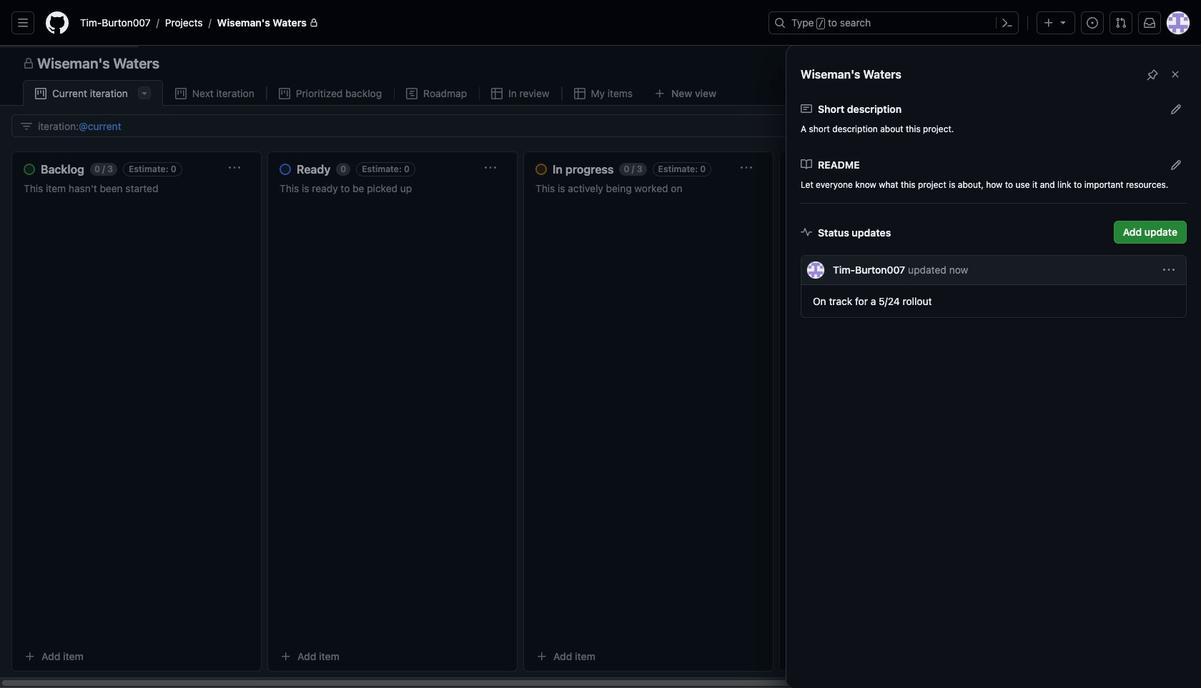 Task type: vqa. For each thing, say whether or not it's contained in the screenshot.
issue opened image on the top of page
yes



Task type: locate. For each thing, give the bounding box(es) containing it.
sc 9kayk9 0 image
[[574, 88, 585, 99], [801, 227, 812, 238]]

0 horizontal spatial sc 9kayk9 0 image
[[574, 88, 585, 99]]

edit readme tooltip
[[1170, 157, 1182, 172]]

view options for current iteration image
[[139, 87, 150, 99]]

lock image
[[310, 19, 318, 27]]

1 horizontal spatial sc 9kayk9 0 image
[[801, 227, 812, 238]]

1 vertical spatial sc 9kayk9 0 image
[[801, 227, 812, 238]]

notifications image
[[1144, 17, 1155, 29]]

status update options image
[[1163, 265, 1175, 276]]

issue opened image
[[1087, 17, 1098, 29]]

@tim burton007 image
[[807, 262, 824, 279]]

list item inside side panel: project information dialog
[[801, 255, 1187, 318]]

close panel image
[[1170, 69, 1181, 80]]

sc 9kayk9 0 image inside project navigation
[[23, 58, 34, 69]]

git pull request image
[[1115, 17, 1127, 29]]

list
[[74, 11, 760, 34]]

tab list
[[23, 80, 749, 107]]

list item
[[801, 255, 1187, 318]]

sc 9kayk9 0 image down project navigation
[[574, 88, 585, 99]]

region
[[0, 46, 1201, 689]]

project navigation
[[0, 46, 1201, 80]]

edit short description tooltip
[[1170, 101, 1182, 116]]

sc 9kayk9 0 image up @tim burton007 image
[[801, 227, 812, 238]]

triangle down image
[[1057, 16, 1069, 28]]

sc 9kayk9 0 image
[[23, 58, 34, 69], [35, 88, 46, 99], [175, 88, 187, 99], [279, 88, 290, 99], [406, 88, 418, 99], [491, 88, 503, 99], [801, 103, 812, 114], [21, 120, 32, 132], [801, 159, 812, 170]]

0 vertical spatial sc 9kayk9 0 image
[[574, 88, 585, 99]]

tab panel
[[0, 106, 1201, 689]]



Task type: describe. For each thing, give the bounding box(es) containing it.
plus image
[[1043, 17, 1055, 29]]

side panel: project information dialog
[[0, 46, 1201, 689]]

pin side panel tooltip
[[1147, 67, 1158, 82]]

homepage image
[[46, 11, 69, 34]]

side panel controls group
[[1141, 63, 1187, 86]]

pin side panel image
[[1147, 69, 1158, 80]]

edit readme image
[[1170, 159, 1182, 171]]

edit short description image
[[1170, 103, 1182, 115]]

command palette image
[[1002, 17, 1013, 29]]



